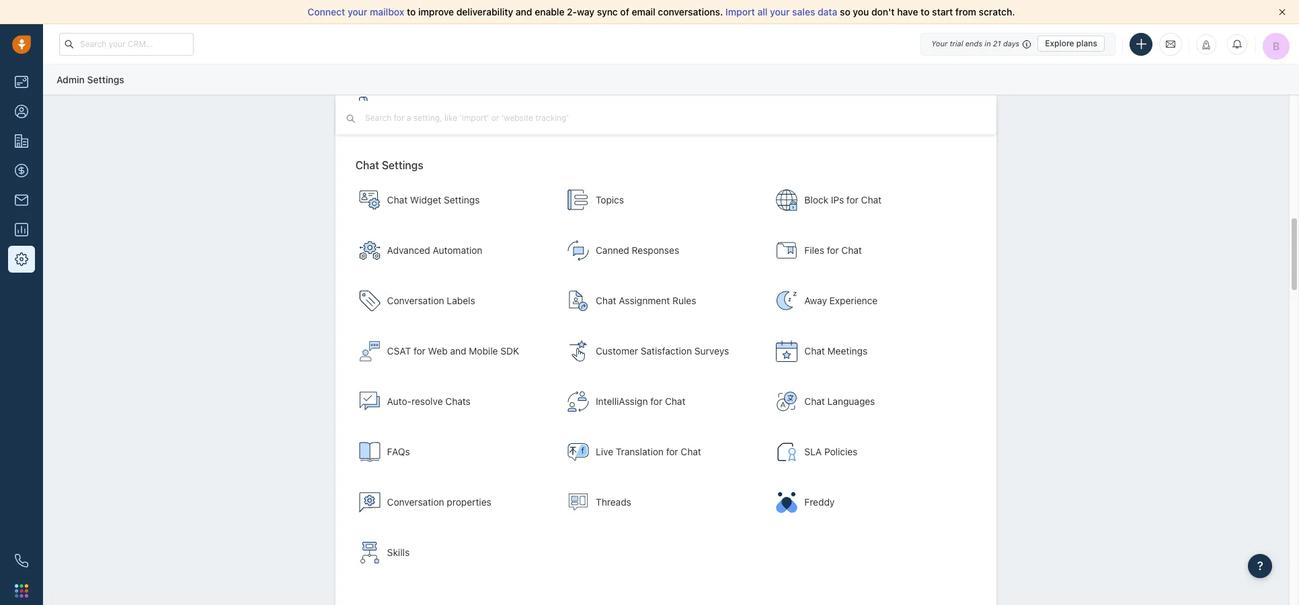 Task type: describe. For each thing, give the bounding box(es) containing it.
surveys
[[694, 346, 729, 357]]

automation
[[433, 245, 482, 256]]

book meetings while you chat by integrating with google calendar image
[[776, 341, 798, 363]]

labels
[[447, 295, 475, 307]]

advanced
[[387, 245, 430, 256]]

widget
[[410, 194, 441, 206]]

live
[[596, 447, 613, 458]]

conversation properties link
[[352, 480, 555, 527]]

automatically close idle chats to focus on active chats image
[[359, 391, 380, 413]]

you
[[853, 6, 869, 17]]

connect your mailbox to improve deliverability and enable 2-way sync of email conversations. import all your sales data so you don't have to start from scratch.
[[308, 6, 1015, 17]]

1 your from the left
[[348, 6, 367, 17]]

auto-
[[387, 396, 412, 408]]

2 your from the left
[[770, 6, 790, 17]]

your
[[931, 39, 948, 48]]

explore plans link
[[1038, 36, 1105, 52]]

chat with visitors in 35+ languages; create faqs and topics too image
[[776, 391, 798, 413]]

chat languages
[[804, 396, 875, 408]]

chat widget settings
[[387, 194, 480, 206]]

web
[[428, 346, 448, 357]]

files for chat
[[804, 245, 862, 256]]

ips
[[831, 194, 844, 206]]

mobile
[[469, 346, 498, 357]]

phone link
[[352, 84, 555, 131]]

what's new image
[[1202, 40, 1211, 49]]

admin
[[56, 74, 85, 85]]

plans
[[1076, 38, 1097, 48]]

chat right chat with visitors in 35+ languages; create faqs and topics too icon on the bottom of page
[[804, 396, 825, 408]]

assignment
[[619, 295, 670, 307]]

customer satisfaction surveys link
[[561, 328, 764, 375]]

don't
[[871, 6, 895, 17]]

freddy link
[[769, 480, 972, 527]]

chat right translation
[[681, 447, 701, 458]]

sales
[[792, 6, 815, 17]]

from
[[955, 6, 976, 17]]

languages
[[827, 396, 875, 408]]

filter out fraud ips so you can chat with real customers image
[[776, 190, 798, 211]]

phone image
[[15, 555, 28, 568]]

resolve
[[412, 396, 443, 408]]

explore
[[1045, 38, 1074, 48]]

send email image
[[1166, 38, 1175, 50]]

conversations.
[[658, 6, 723, 17]]

21
[[993, 39, 1001, 48]]

set responses when contacts ping outside office hours image
[[776, 291, 798, 312]]

initiate discussions from conversations and tasks with agents or collaborators image
[[568, 492, 589, 514]]

chat up set your widget's name, manage response expectations, and more icon at the left of the page
[[355, 160, 379, 172]]

faqs
[[387, 447, 410, 458]]

Search for a setting, like 'import' or 'website tracking' text field
[[364, 112, 620, 124]]

skills
[[387, 547, 410, 559]]

chat settings
[[355, 160, 423, 172]]

automate chat workflows and improve agent productivity image
[[359, 240, 380, 262]]

faqs link
[[352, 429, 555, 476]]

for inside the block ips for chat link
[[846, 194, 859, 206]]

improve
[[418, 6, 454, 17]]

freshworks switcher image
[[15, 585, 28, 598]]

connect
[[308, 6, 345, 17]]

1 horizontal spatial and
[[516, 6, 532, 17]]

freddy
[[804, 497, 835, 508]]

conversation properties
[[387, 497, 491, 508]]

sla
[[804, 447, 822, 458]]

auto-resolve chats
[[387, 396, 471, 408]]

enable
[[535, 6, 564, 17]]

import all your sales data link
[[725, 6, 840, 17]]

email
[[632, 6, 655, 17]]

deliverability
[[456, 6, 513, 17]]

for inside live translation for chat link
[[666, 447, 678, 458]]

conversation for conversation labels
[[387, 295, 444, 307]]

chat assignment rules link
[[561, 278, 764, 325]]

for for intelliassign for chat
[[650, 396, 662, 408]]

customer
[[596, 346, 638, 357]]

threads link
[[561, 480, 764, 527]]

advanced automation
[[387, 245, 482, 256]]

data
[[818, 6, 837, 17]]

block ips for chat
[[804, 194, 882, 206]]

send quick surveys and get instant csat ratings from customers image
[[359, 341, 380, 363]]

translation
[[616, 447, 664, 458]]

admin settings
[[56, 74, 124, 85]]

all
[[757, 6, 767, 17]]

chat languages link
[[769, 379, 972, 426]]

streamline conversations using topics and route chats to the right groups image
[[568, 190, 589, 211]]

phone element
[[8, 548, 35, 575]]

chat meetings
[[804, 346, 868, 357]]

Search your CRM... text field
[[59, 33, 194, 55]]

files for chat link
[[769, 227, 972, 274]]

intelliassign for chat
[[596, 396, 685, 408]]

connect your mailbox link
[[308, 6, 407, 17]]

create support articles that answer frequently asked questions in detail image
[[359, 442, 380, 463]]

days
[[1003, 39, 1019, 48]]

chat meetings link
[[769, 328, 972, 375]]

chat right book meetings while you chat by integrating with google calendar image at bottom right
[[804, 346, 825, 357]]

2 horizontal spatial settings
[[444, 194, 480, 206]]

intelliassign
[[596, 396, 648, 408]]

sla policies link
[[769, 429, 972, 476]]

canned responses
[[596, 245, 679, 256]]

have
[[897, 6, 918, 17]]



Task type: locate. For each thing, give the bounding box(es) containing it.
1 vertical spatial settings
[[382, 160, 423, 172]]

2 vertical spatial settings
[[444, 194, 480, 206]]

1 vertical spatial conversation
[[387, 497, 444, 508]]

for for csat for web and mobile sdk
[[413, 346, 426, 357]]

pre-create responses to respond faster to customers image
[[568, 240, 589, 262]]

explore plans
[[1045, 38, 1097, 48]]

conversation for conversation properties
[[387, 497, 444, 508]]

conversation right the manage properties to categorize and keep track of your conversations icon
[[387, 497, 444, 508]]

settings for admin settings
[[87, 74, 124, 85]]

enable calling through a telephony provider. image
[[359, 97, 380, 119]]

2 conversation from the top
[[387, 497, 444, 508]]

2 to from the left
[[921, 6, 930, 17]]

of
[[620, 6, 629, 17]]

your
[[348, 6, 367, 17], [770, 6, 790, 17]]

away experience
[[804, 295, 878, 307]]

sync
[[597, 6, 618, 17]]

for inside csat for web and mobile sdk link
[[413, 346, 426, 357]]

so
[[840, 6, 850, 17]]

in
[[985, 39, 991, 48]]

1 horizontal spatial your
[[770, 6, 790, 17]]

chat right ips
[[861, 194, 882, 206]]

chats
[[445, 396, 471, 408]]

for inside intelliassign for chat link
[[650, 396, 662, 408]]

conversation
[[387, 295, 444, 307], [387, 497, 444, 508]]

chat assignment rules
[[596, 295, 696, 307]]

canned responses link
[[561, 227, 764, 274]]

to right the mailbox
[[407, 6, 416, 17]]

collect csat surveys on whatsapp, instagram dm, and email image
[[568, 341, 589, 363]]

intelliassign for chat link
[[561, 379, 764, 426]]

start
[[932, 6, 953, 17]]

customer satisfaction surveys
[[596, 346, 729, 357]]

import
[[725, 6, 755, 17]]

store useful files that you can quickly share over chat image
[[776, 240, 798, 262]]

1 vertical spatial and
[[450, 346, 466, 357]]

mailbox
[[370, 6, 404, 17]]

and
[[516, 6, 532, 17], [450, 346, 466, 357]]

for left the web
[[413, 346, 426, 357]]

1 conversation from the top
[[387, 295, 444, 307]]

conversation inside "link"
[[387, 295, 444, 307]]

and left enable
[[516, 6, 532, 17]]

set up targets for agent to ensure timely responses to customers image
[[776, 442, 798, 463]]

1 horizontal spatial to
[[921, 6, 930, 17]]

0 vertical spatial settings
[[87, 74, 124, 85]]

for inside files for chat link
[[827, 245, 839, 256]]

auto-resolve chats link
[[352, 379, 555, 426]]

1 horizontal spatial settings
[[382, 160, 423, 172]]

for right ips
[[846, 194, 859, 206]]

settings right widget
[[444, 194, 480, 206]]

manage properties to categorize and keep track of your conversations image
[[359, 492, 380, 514]]

rules
[[672, 295, 696, 307]]

for right translation
[[666, 447, 678, 458]]

conversation labels link
[[352, 278, 555, 325]]

0 vertical spatial conversation
[[387, 295, 444, 307]]

1 to from the left
[[407, 6, 416, 17]]

topics
[[596, 194, 624, 206]]

for for files for chat
[[827, 245, 839, 256]]

ends
[[965, 39, 982, 48]]

add labels to categorize and keep track of conversations image
[[359, 291, 380, 312]]

skills link
[[352, 530, 555, 577]]

settings up widget
[[382, 160, 423, 172]]

responses
[[632, 245, 679, 256]]

scratch.
[[979, 6, 1015, 17]]

0 horizontal spatial your
[[348, 6, 367, 17]]

for
[[846, 194, 859, 206], [827, 245, 839, 256], [413, 346, 426, 357], [650, 396, 662, 408], [666, 447, 678, 458]]

settings
[[87, 74, 124, 85], [382, 160, 423, 172], [444, 194, 480, 206]]

away
[[804, 295, 827, 307]]

phone
[[387, 102, 415, 113]]

your trial ends in 21 days
[[931, 39, 1019, 48]]

0 horizontal spatial and
[[450, 346, 466, 357]]

settings right the admin
[[87, 74, 124, 85]]

advanced automation link
[[352, 227, 555, 274]]

meetings
[[827, 346, 868, 357]]

0 horizontal spatial to
[[407, 6, 416, 17]]

policies
[[824, 447, 858, 458]]

away experience link
[[769, 278, 972, 325]]

files
[[804, 245, 824, 256]]

csat for web and mobile sdk link
[[352, 328, 555, 375]]

satisfaction
[[641, 346, 692, 357]]

and right the web
[[450, 346, 466, 357]]

for right the files
[[827, 245, 839, 256]]

your right all
[[770, 6, 790, 17]]

way
[[577, 6, 594, 17]]

for right intelliassign
[[650, 396, 662, 408]]

close image
[[1279, 9, 1286, 15]]

topics link
[[561, 177, 764, 224]]

settings for chat settings
[[382, 160, 423, 172]]

assign chats the smart way, based on user's skill level and workload image
[[568, 391, 589, 413]]

canned
[[596, 245, 629, 256]]

2-
[[567, 6, 577, 17]]

0 vertical spatial and
[[516, 6, 532, 17]]

view conversations in your language, reply to contacts in theirs image
[[568, 442, 589, 463]]

conversation left labels
[[387, 295, 444, 307]]

chat right set your widget's name, manage response expectations, and more icon at the left of the page
[[387, 194, 408, 206]]

chat down satisfaction
[[665, 396, 685, 408]]

and inside csat for web and mobile sdk link
[[450, 346, 466, 357]]

set your widget's name, manage response expectations, and more image
[[359, 190, 380, 211]]

live translation for chat
[[596, 447, 701, 458]]

live translation for chat link
[[561, 429, 764, 476]]

chat widget settings link
[[352, 177, 555, 224]]

csat for web and mobile sdk
[[387, 346, 519, 357]]

block
[[804, 194, 828, 206]]

sla policies
[[804, 447, 858, 458]]

chat right the auto-assign chats to groups based on preset rules, events, filters, keywords icon
[[596, 295, 616, 307]]

chat right the files
[[841, 245, 862, 256]]

ai engine to assist agents and admins to solve complex problems image
[[776, 492, 798, 514]]

chat
[[355, 160, 379, 172], [387, 194, 408, 206], [861, 194, 882, 206], [841, 245, 862, 256], [596, 295, 616, 307], [804, 346, 825, 357], [665, 396, 685, 408], [804, 396, 825, 408], [681, 447, 701, 458]]

trial
[[950, 39, 963, 48]]

conversation labels
[[387, 295, 475, 307]]

threads
[[596, 497, 631, 508]]

route and prioritize conversations automatically based on agents' skills image
[[359, 543, 380, 564]]

0 horizontal spatial settings
[[87, 74, 124, 85]]

to left start
[[921, 6, 930, 17]]

your left the mailbox
[[348, 6, 367, 17]]

auto-assign chats to groups based on preset rules, events, filters, keywords image
[[568, 291, 589, 312]]

sdk
[[500, 346, 519, 357]]



Task type: vqa. For each thing, say whether or not it's contained in the screenshot.
Chat Widget Settings
yes



